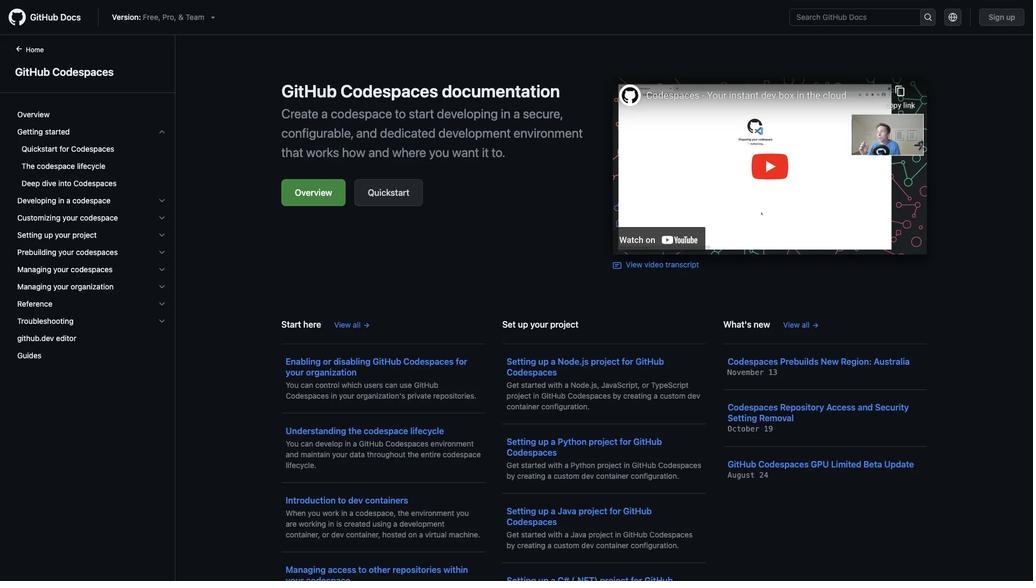 Task type: locate. For each thing, give the bounding box(es) containing it.
view for enabling or disabling github codespaces for your organization
[[334, 320, 351, 329]]

in inside enabling or disabling github codespaces for your organization you can control which users can use github codespaces in your organization's private repositories.
[[331, 391, 337, 400]]

1 horizontal spatial lifecycle
[[410, 426, 444, 436]]

0 vertical spatial python
[[558, 437, 587, 447]]

view all link up disabling
[[334, 319, 370, 330]]

in inside github codespaces documentation create a codespace to start developing in a secure, configurable, and dedicated development environment that works how and where you want it to.
[[501, 106, 511, 121]]

all up disabling
[[353, 320, 361, 329]]

1 with from the top
[[548, 381, 563, 389]]

2 vertical spatial by
[[507, 541, 515, 550]]

1 vertical spatial or
[[642, 381, 649, 389]]

1 vertical spatial custom
[[554, 472, 580, 480]]

up for setting up a python project for github codespaces get started with a python project in github codespaces by creating a custom dev container configuration.
[[538, 437, 549, 447]]

Search GitHub Docs search field
[[790, 9, 921, 25]]

19
[[764, 425, 773, 434]]

configuration.
[[542, 402, 590, 411], [631, 472, 679, 480], [631, 541, 679, 550]]

0 vertical spatial environment
[[514, 125, 583, 140]]

3 get from the top
[[507, 530, 519, 539]]

codespaces
[[52, 65, 114, 78], [341, 81, 438, 101], [71, 145, 114, 153], [73, 179, 117, 188], [404, 356, 454, 367], [728, 356, 778, 367], [507, 367, 557, 377], [286, 391, 329, 400], [568, 391, 611, 400], [728, 402, 778, 413], [386, 439, 429, 448], [507, 447, 557, 458], [759, 459, 809, 469], [658, 461, 702, 470], [507, 517, 557, 527], [650, 530, 693, 539]]

0 vertical spatial overview link
[[13, 106, 171, 123]]

codespaces down prebuilding your codespaces dropdown button
[[71, 265, 113, 274]]

dev inside the setting up a python project for github codespaces get started with a python project in github codespaces by creating a custom dev container configuration.
[[582, 472, 594, 480]]

link image
[[613, 261, 622, 270]]

creating for setting up a java project for github codespaces
[[517, 541, 546, 550]]

0 horizontal spatial quickstart
[[22, 145, 57, 153]]

overview
[[17, 110, 50, 119], [295, 188, 332, 198]]

codespaces prebuilds new region: australia november 13
[[728, 356, 910, 377]]

start
[[409, 106, 434, 121]]

repositories.
[[433, 391, 477, 400]]

managing your organization button
[[13, 278, 171, 296]]

container, down created
[[346, 530, 380, 539]]

codespace down access
[[306, 575, 351, 581]]

organization inside enabling or disabling github codespaces for your organization you can control which users can use github codespaces in your organization's private repositories.
[[306, 367, 357, 377]]

data
[[350, 450, 365, 459]]

or down working
[[322, 530, 329, 539]]

sign up link
[[980, 9, 1025, 26]]

0 horizontal spatial all
[[353, 320, 361, 329]]

customizing
[[17, 213, 60, 222]]

you inside enabling or disabling github codespaces for your organization you can control which users can use github codespaces in your organization's private repositories.
[[286, 381, 299, 389]]

1 vertical spatial configuration.
[[631, 472, 679, 480]]

you down "enabling"
[[286, 381, 299, 389]]

2 horizontal spatial view
[[783, 320, 800, 329]]

lifecycle inside understanding the codespace lifecycle you can develop in a github codespaces environment and maintain your data throughout the entire codespace lifecycle.
[[410, 426, 444, 436]]

quickstart down 'where'
[[368, 188, 410, 198]]

overview up getting
[[17, 110, 50, 119]]

deep dive into codespaces link
[[13, 175, 171, 192]]

for inside enabling or disabling github codespaces for your organization you can control which users can use github codespaces in your organization's private repositories.
[[456, 356, 468, 367]]

setting inside dropdown button
[[17, 231, 42, 240]]

up inside dropdown button
[[44, 231, 53, 240]]

sc 9kayk9 0 image
[[158, 128, 166, 136], [158, 214, 166, 222], [158, 248, 166, 257], [158, 265, 166, 274], [158, 283, 166, 291], [158, 300, 166, 308]]

dedicated
[[380, 125, 436, 140]]

configuration. for setting up a python project for github codespaces
[[631, 472, 679, 480]]

3 sc 9kayk9 0 image from the top
[[158, 248, 166, 257]]

1 horizontal spatial container,
[[346, 530, 380, 539]]

1 you from the top
[[286, 381, 299, 389]]

up for setting up your project
[[44, 231, 53, 240]]

project
[[72, 231, 97, 240], [550, 319, 579, 329], [591, 356, 620, 367], [507, 391, 531, 400], [589, 437, 618, 447], [597, 461, 622, 470], [579, 506, 608, 516], [589, 530, 613, 539]]

setting up a node.js project for github codespaces get started with a node.js, javascript, or typescript project in github codespaces by creating a custom dev container configuration.
[[507, 356, 700, 411]]

select language: current language is english image
[[949, 13, 958, 22]]

in inside setting up a node.js project for github codespaces get started with a node.js, javascript, or typescript project in github codespaces by creating a custom dev container configuration.
[[533, 391, 539, 400]]

getting
[[17, 127, 43, 136]]

up for setting up a node.js project for github codespaces get started with a node.js, javascript, or typescript project in github codespaces by creating a custom dev container configuration.
[[538, 356, 549, 367]]

sc 9kayk9 0 image for customizing your codespace
[[158, 214, 166, 222]]

2 all from the left
[[802, 320, 810, 329]]

with for python
[[548, 461, 563, 470]]

1 vertical spatial organization
[[306, 367, 357, 377]]

2 getting started element from the top
[[9, 140, 175, 192]]

0 vertical spatial creating
[[623, 391, 652, 400]]

container for setting up a java project for github codespaces
[[596, 541, 629, 550]]

codespace down deep dive into codespaces link
[[72, 196, 111, 205]]

or up control
[[323, 356, 332, 367]]

view all for what's new
[[783, 320, 810, 329]]

setting inside setting up a node.js project for github codespaces get started with a node.js, javascript, or typescript project in github codespaces by creating a custom dev container configuration.
[[507, 356, 536, 367]]

introduction
[[286, 495, 336, 505]]

environment inside introduction to dev containers when you work in a codespace, the environment you are working in is created using a development container, or dev container, hosted on a virtual machine.
[[411, 509, 454, 518]]

to up dedicated
[[395, 106, 406, 121]]

1 vertical spatial with
[[548, 461, 563, 470]]

overview link up the quickstart for codespaces 'link'
[[13, 106, 171, 123]]

you up working
[[308, 509, 321, 518]]

5 sc 9kayk9 0 image from the top
[[158, 283, 166, 291]]

codespaces for prebuilding your codespaces
[[76, 248, 118, 257]]

or left typescript
[[642, 381, 649, 389]]

in inside setting up a java project for github codespaces get started with a java project in github codespaces by creating a custom dev container configuration.
[[615, 530, 621, 539]]

control
[[315, 381, 340, 389]]

2 vertical spatial custom
[[554, 541, 580, 550]]

sc 9kayk9 0 image
[[158, 196, 166, 205], [158, 231, 166, 240], [158, 317, 166, 326]]

with for node.js
[[548, 381, 563, 389]]

up inside setting up a node.js project for github codespaces get started with a node.js, javascript, or typescript project in github codespaces by creating a custom dev container configuration.
[[538, 356, 549, 367]]

1 getting started element from the top
[[9, 123, 175, 192]]

1 vertical spatial to
[[338, 495, 346, 505]]

get inside setting up a java project for github codespaces get started with a java project in github codespaces by creating a custom dev container configuration.
[[507, 530, 519, 539]]

machine.
[[449, 530, 480, 539]]

reference
[[17, 300, 52, 308]]

github.dev editor link
[[13, 330, 171, 347]]

enabling
[[286, 356, 321, 367]]

managing your codespaces
[[17, 265, 113, 274]]

github.dev
[[17, 334, 54, 343]]

setting inside setting up a java project for github codespaces get started with a java project in github codespaces by creating a custom dev container configuration.
[[507, 506, 536, 516]]

lifecycle up entire
[[410, 426, 444, 436]]

1 vertical spatial development
[[400, 519, 445, 528]]

codespaces inside the managing your codespaces "dropdown button"
[[71, 265, 113, 274]]

up inside setting up a java project for github codespaces get started with a java project in github codespaces by creating a custom dev container configuration.
[[538, 506, 549, 516]]

you up machine.
[[456, 509, 469, 518]]

codespace up dive
[[37, 162, 75, 171]]

1 vertical spatial container
[[596, 472, 629, 480]]

by inside setting up a java project for github codespaces get started with a java project in github codespaces by creating a custom dev container configuration.
[[507, 541, 515, 550]]

lifecycle inside getting started element
[[77, 162, 105, 171]]

dive
[[42, 179, 56, 188]]

0 vertical spatial overview
[[17, 110, 50, 119]]

up
[[1007, 13, 1016, 22], [44, 231, 53, 240], [518, 319, 528, 329], [538, 356, 549, 367], [538, 437, 549, 447], [538, 506, 549, 516]]

guides link
[[13, 347, 171, 364]]

you
[[429, 145, 449, 160], [308, 509, 321, 518], [456, 509, 469, 518]]

enabling or disabling github codespaces for your organization you can control which users can use github codespaces in your organization's private repositories.
[[286, 356, 477, 400]]

creating inside setting up a node.js project for github codespaces get started with a node.js, javascript, or typescript project in github codespaces by creating a custom dev container configuration.
[[623, 391, 652, 400]]

0 vertical spatial codespaces
[[76, 248, 118, 257]]

sc 9kayk9 0 image inside developing in a codespace dropdown button
[[158, 196, 166, 205]]

with inside setting up a node.js project for github codespaces get started with a node.js, javascript, or typescript project in github codespaces by creating a custom dev container configuration.
[[548, 381, 563, 389]]

started
[[45, 127, 70, 136], [521, 381, 546, 389], [521, 461, 546, 470], [521, 530, 546, 539]]

1 sc 9kayk9 0 image from the top
[[158, 128, 166, 136]]

managing down prebuilding at top left
[[17, 265, 51, 274]]

2 vertical spatial creating
[[517, 541, 546, 550]]

development inside introduction to dev containers when you work in a codespace, the environment you are working in is created using a development container, or dev container, hosted on a virtual machine.
[[400, 519, 445, 528]]

2 vertical spatial sc 9kayk9 0 image
[[158, 317, 166, 326]]

0 horizontal spatial to
[[338, 495, 346, 505]]

to inside managing access to other repositories within your codespace
[[358, 565, 367, 575]]

view video transcript
[[626, 260, 699, 269]]

1 vertical spatial quickstart
[[368, 188, 410, 198]]

lifecycle down the quickstart for codespaces 'link'
[[77, 162, 105, 171]]

and right access
[[858, 402, 873, 413]]

within
[[444, 565, 468, 575]]

view all
[[334, 320, 361, 329], [783, 320, 810, 329]]

view all link up 'prebuilds'
[[783, 319, 819, 330]]

1 vertical spatial codespaces
[[71, 265, 113, 274]]

1 vertical spatial managing
[[17, 282, 51, 291]]

2 vertical spatial get
[[507, 530, 519, 539]]

0 horizontal spatial view all link
[[334, 319, 370, 330]]

lifecycle.
[[286, 461, 316, 470]]

guides
[[17, 351, 42, 360]]

managing access to other repositories within your codespace link
[[286, 556, 481, 581]]

2 sc 9kayk9 0 image from the top
[[158, 231, 166, 240]]

0 vertical spatial with
[[548, 381, 563, 389]]

view all right new
[[783, 320, 810, 329]]

container inside the setting up a python project for github codespaces get started with a python project in github codespaces by creating a custom dev container configuration.
[[596, 472, 629, 480]]

you left want
[[429, 145, 449, 160]]

setting for project
[[17, 231, 42, 240]]

managing inside 'dropdown button'
[[17, 282, 51, 291]]

codespace inside getting started element
[[37, 162, 75, 171]]

0 vertical spatial quickstart
[[22, 145, 57, 153]]

2 you from the top
[[286, 439, 299, 448]]

containers
[[365, 495, 408, 505]]

setting
[[17, 231, 42, 240], [507, 356, 536, 367], [728, 413, 757, 423], [507, 437, 536, 447], [507, 506, 536, 516]]

0 horizontal spatial lifecycle
[[77, 162, 105, 171]]

setting inside codespaces repository access and security setting removal october 19
[[728, 413, 757, 423]]

managing your organization
[[17, 282, 114, 291]]

custom for setting up a java project for github codespaces
[[554, 541, 580, 550]]

environment inside understanding the codespace lifecycle you can develop in a github codespaces environment and maintain your data throughout the entire codespace lifecycle.
[[431, 439, 474, 448]]

1 sc 9kayk9 0 image from the top
[[158, 196, 166, 205]]

0 vertical spatial organization
[[71, 282, 114, 291]]

by inside setting up a node.js project for github codespaces get started with a node.js, javascript, or typescript project in github codespaces by creating a custom dev container configuration.
[[613, 391, 621, 400]]

codespace up the how
[[331, 106, 392, 121]]

sc 9kayk9 0 image for codespace
[[158, 196, 166, 205]]

1 all from the left
[[353, 320, 361, 329]]

for for setting up a java project for github codespaces
[[610, 506, 621, 516]]

can up maintain
[[301, 439, 313, 448]]

dev inside setting up a java project for github codespaces get started with a java project in github codespaces by creating a custom dev container configuration.
[[582, 541, 594, 550]]

codespaces inside codespaces repository access and security setting removal october 19
[[728, 402, 778, 413]]

1 vertical spatial you
[[286, 439, 299, 448]]

2 view all link from the left
[[783, 319, 819, 330]]

custom for setting up a python project for github codespaces
[[554, 472, 580, 480]]

codespaces for managing your codespaces
[[71, 265, 113, 274]]

1 horizontal spatial you
[[429, 145, 449, 160]]

2 vertical spatial managing
[[286, 565, 326, 575]]

you up 'lifecycle.'
[[286, 439, 299, 448]]

4 sc 9kayk9 0 image from the top
[[158, 265, 166, 274]]

and up 'lifecycle.'
[[286, 450, 299, 459]]

3 with from the top
[[548, 530, 563, 539]]

2 sc 9kayk9 0 image from the top
[[158, 214, 166, 222]]

0 vertical spatial container
[[507, 402, 540, 411]]

managing up reference in the bottom left of the page
[[17, 282, 51, 291]]

1 get from the top
[[507, 381, 519, 389]]

3 sc 9kayk9 0 image from the top
[[158, 317, 166, 326]]

getting started element
[[9, 123, 175, 192], [9, 140, 175, 192]]

developing
[[17, 196, 56, 205]]

github
[[30, 12, 58, 22], [15, 65, 50, 78], [282, 81, 337, 101], [373, 356, 401, 367], [636, 356, 664, 367], [414, 381, 439, 389], [541, 391, 566, 400], [634, 437, 662, 447], [359, 439, 383, 448], [728, 459, 757, 469], [632, 461, 656, 470], [623, 506, 652, 516], [623, 530, 648, 539]]

overview down works on the left of the page
[[295, 188, 332, 198]]

set
[[503, 319, 516, 329]]

environment down secure,
[[514, 125, 583, 140]]

1 horizontal spatial organization
[[306, 367, 357, 377]]

for for setting up a python project for github codespaces
[[620, 437, 631, 447]]

creating for setting up a python project for github codespaces
[[517, 472, 546, 480]]

1 horizontal spatial view all
[[783, 320, 810, 329]]

1 horizontal spatial to
[[358, 565, 367, 575]]

2 get from the top
[[507, 461, 519, 470]]

1 view all link from the left
[[334, 319, 370, 330]]

what's new
[[724, 319, 770, 329]]

view right link icon
[[626, 260, 643, 269]]

for inside setting up a java project for github codespaces get started with a java project in github codespaces by creating a custom dev container configuration.
[[610, 506, 621, 516]]

2 vertical spatial with
[[548, 530, 563, 539]]

0 vertical spatial development
[[439, 125, 511, 140]]

container,
[[286, 530, 320, 539], [346, 530, 380, 539]]

setting for node.js
[[507, 356, 536, 367]]

get for setting up a java project for github codespaces
[[507, 530, 519, 539]]

other
[[369, 565, 391, 575]]

2 vertical spatial to
[[358, 565, 367, 575]]

1 vertical spatial by
[[507, 472, 515, 480]]

get inside setting up a node.js project for github codespaces get started with a node.js, javascript, or typescript project in github codespaces by creating a custom dev container configuration.
[[507, 381, 519, 389]]

0 vertical spatial to
[[395, 106, 406, 121]]

up inside the setting up a python project for github codespaces get started with a python project in github codespaces by creating a custom dev container configuration.
[[538, 437, 549, 447]]

0 vertical spatial lifecycle
[[77, 162, 105, 171]]

and right the how
[[368, 145, 389, 160]]

view right new
[[783, 320, 800, 329]]

repositories
[[393, 565, 441, 575]]

or inside setting up a node.js project for github codespaces get started with a node.js, javascript, or typescript project in github codespaces by creating a custom dev container configuration.
[[642, 381, 649, 389]]

the left entire
[[408, 450, 419, 459]]

your inside managing access to other repositories within your codespace
[[286, 575, 304, 581]]

how
[[342, 145, 366, 160]]

environment up entire
[[431, 439, 474, 448]]

None search field
[[790, 9, 936, 26]]

customizing your codespace button
[[13, 209, 171, 227]]

0 vertical spatial by
[[613, 391, 621, 400]]

configuration. inside the setting up a python project for github codespaces get started with a python project in github codespaces by creating a custom dev container configuration.
[[631, 472, 679, 480]]

0 vertical spatial custom
[[660, 391, 686, 400]]

custom inside the setting up a python project for github codespaces get started with a python project in github codespaces by creating a custom dev container configuration.
[[554, 472, 580, 480]]

started for setting up a java project for github codespaces
[[521, 530, 546, 539]]

codespaces inside prebuilding your codespaces dropdown button
[[76, 248, 118, 257]]

quickstart
[[22, 145, 57, 153], [368, 188, 410, 198]]

2 vertical spatial environment
[[411, 509, 454, 518]]

view all link for start here
[[334, 319, 370, 330]]

environment inside github codespaces documentation create a codespace to start developing in a secure, configurable, and dedicated development environment that works how and where you want it to.
[[514, 125, 583, 140]]

1 horizontal spatial all
[[802, 320, 810, 329]]

sc 9kayk9 0 image inside customizing your codespace dropdown button
[[158, 214, 166, 222]]

started inside setting up a node.js project for github codespaces get started with a node.js, javascript, or typescript project in github codespaces by creating a custom dev container configuration.
[[521, 381, 546, 389]]

1 horizontal spatial quickstart
[[368, 188, 410, 198]]

started inside the setting up a python project for github codespaces get started with a python project in github codespaces by creating a custom dev container configuration.
[[521, 461, 546, 470]]

codespaces inside github codespaces 'link'
[[52, 65, 114, 78]]

sc 9kayk9 0 image inside the managing your codespaces "dropdown button"
[[158, 265, 166, 274]]

overview link down works on the left of the page
[[282, 179, 346, 206]]

codespace down developing in a codespace dropdown button
[[80, 213, 118, 222]]

working
[[299, 519, 326, 528]]

container inside setting up a java project for github codespaces get started with a java project in github codespaces by creating a custom dev container configuration.
[[596, 541, 629, 550]]

and up the how
[[356, 125, 377, 140]]

november 13 element
[[728, 368, 778, 377]]

codespace right entire
[[443, 450, 481, 459]]

2 vertical spatial container
[[596, 541, 629, 550]]

view right here on the bottom of page
[[334, 320, 351, 329]]

0 vertical spatial get
[[507, 381, 519, 389]]

view
[[626, 260, 643, 269], [334, 320, 351, 329], [783, 320, 800, 329]]

managing left access
[[286, 565, 326, 575]]

1 vertical spatial get
[[507, 461, 519, 470]]

1 horizontal spatial view all link
[[783, 319, 819, 330]]

2 vertical spatial or
[[322, 530, 329, 539]]

1 vertical spatial overview link
[[282, 179, 346, 206]]

0 horizontal spatial container,
[[286, 530, 320, 539]]

quickstart for codespaces
[[22, 145, 114, 153]]

node.js
[[558, 356, 589, 367]]

sc 9kayk9 0 image inside getting started "dropdown button"
[[158, 128, 166, 136]]

0 horizontal spatial view all
[[334, 320, 361, 329]]

for inside setting up a node.js project for github codespaces get started with a node.js, javascript, or typescript project in github codespaces by creating a custom dev container configuration.
[[622, 356, 634, 367]]

dev
[[688, 391, 700, 400], [582, 472, 594, 480], [348, 495, 363, 505], [331, 530, 344, 539], [582, 541, 594, 550]]

environment for lifecycle
[[431, 439, 474, 448]]

sc 9kayk9 0 image inside setting up your project dropdown button
[[158, 231, 166, 240]]

0 vertical spatial you
[[286, 381, 299, 389]]

overview link
[[13, 106, 171, 123], [282, 179, 346, 206]]

1 horizontal spatial overview link
[[282, 179, 346, 206]]

0 horizontal spatial view
[[334, 320, 351, 329]]

region:
[[841, 356, 872, 367]]

container, down working
[[286, 530, 320, 539]]

1 vertical spatial environment
[[431, 439, 474, 448]]

version:
[[112, 13, 141, 22]]

1 horizontal spatial overview
[[295, 188, 332, 198]]

organization up control
[[306, 367, 357, 377]]

to up work
[[338, 495, 346, 505]]

it
[[482, 145, 489, 160]]

sc 9kayk9 0 image inside reference "dropdown button"
[[158, 300, 166, 308]]

0 vertical spatial configuration.
[[542, 402, 590, 411]]

quickstart down getting started
[[22, 145, 57, 153]]

0 vertical spatial managing
[[17, 265, 51, 274]]

0 vertical spatial sc 9kayk9 0 image
[[158, 196, 166, 205]]

editor
[[56, 334, 76, 343]]

view all right here on the bottom of page
[[334, 320, 361, 329]]

with inside setting up a java project for github codespaces get started with a java project in github codespaces by creating a custom dev container configuration.
[[548, 530, 563, 539]]

environment
[[514, 125, 583, 140], [431, 439, 474, 448], [411, 509, 454, 518]]

github codespaces element
[[0, 44, 175, 580]]

to left other
[[358, 565, 367, 575]]

environment for containers
[[411, 509, 454, 518]]

organization inside the managing your organization 'dropdown button'
[[71, 282, 114, 291]]

0 vertical spatial or
[[323, 356, 332, 367]]

2 view all from the left
[[783, 320, 810, 329]]

managing inside managing access to other repositories within your codespace
[[286, 565, 326, 575]]

started inside setting up a java project for github codespaces get started with a java project in github codespaces by creating a custom dev container configuration.
[[521, 530, 546, 539]]

to.
[[492, 145, 505, 160]]

development up on
[[400, 519, 445, 528]]

organization down the managing your codespaces "dropdown button"
[[71, 282, 114, 291]]

all up 'prebuilds'
[[802, 320, 810, 329]]

development down the developing at the top
[[439, 125, 511, 140]]

sc 9kayk9 0 image for project
[[158, 231, 166, 240]]

prebuilding your codespaces button
[[13, 244, 171, 261]]

sc 9kayk9 0 image inside the managing your organization 'dropdown button'
[[158, 283, 166, 291]]

2 with from the top
[[548, 461, 563, 470]]

2 horizontal spatial to
[[395, 106, 406, 121]]

sign
[[989, 13, 1005, 22]]

container for setting up a python project for github codespaces
[[596, 472, 629, 480]]

1 vertical spatial sc 9kayk9 0 image
[[158, 231, 166, 240]]

6 sc 9kayk9 0 image from the top
[[158, 300, 166, 308]]

users
[[364, 381, 383, 389]]

2 vertical spatial configuration.
[[631, 541, 679, 550]]

custom inside setting up a java project for github codespaces get started with a java project in github codespaces by creating a custom dev container configuration.
[[554, 541, 580, 550]]

use
[[400, 381, 412, 389]]

by inside the setting up a python project for github codespaces get started with a python project in github codespaces by creating a custom dev container configuration.
[[507, 472, 515, 480]]

the inside introduction to dev containers when you work in a codespace, the environment you are working in is created using a development container, or dev container, hosted on a virtual machine.
[[398, 509, 409, 518]]

environment up virtual
[[411, 509, 454, 518]]

to
[[395, 106, 406, 121], [338, 495, 346, 505], [358, 565, 367, 575]]

2 vertical spatial the
[[398, 509, 409, 518]]

new
[[754, 319, 770, 329]]

get for setting up a python project for github codespaces
[[507, 461, 519, 470]]

in inside the setting up a python project for github codespaces get started with a python project in github codespaces by creating a custom dev container configuration.
[[624, 461, 630, 470]]

configuration. inside setting up a java project for github codespaces get started with a java project in github codespaces by creating a custom dev container configuration.
[[631, 541, 679, 550]]

the up the "data"
[[348, 426, 362, 436]]

setting up a python project for github codespaces get started with a python project in github codespaces by creating a custom dev container configuration.
[[507, 437, 702, 480]]

1 view all from the left
[[334, 320, 361, 329]]

the down containers
[[398, 509, 409, 518]]

0 horizontal spatial overview
[[17, 110, 50, 119]]

1 vertical spatial lifecycle
[[410, 426, 444, 436]]

setting inside the setting up a python project for github codespaces get started with a python project in github codespaces by creating a custom dev container configuration.
[[507, 437, 536, 447]]

1 vertical spatial creating
[[517, 472, 546, 480]]

for inside the setting up a python project for github codespaces get started with a python project in github codespaces by creating a custom dev container configuration.
[[620, 437, 631, 447]]

codespaces down setting up your project dropdown button
[[76, 248, 118, 257]]

quickstart link
[[354, 179, 423, 206]]

sc 9kayk9 0 image inside prebuilding your codespaces dropdown button
[[158, 248, 166, 257]]

0 horizontal spatial overview link
[[13, 106, 171, 123]]

with inside the setting up a python project for github codespaces get started with a python project in github codespaces by creating a custom dev container configuration.
[[548, 461, 563, 470]]

getting started button
[[13, 123, 171, 140]]

0 horizontal spatial organization
[[71, 282, 114, 291]]

configurable,
[[282, 125, 353, 140]]

docs
[[60, 12, 81, 22]]

up for sign up
[[1007, 13, 1016, 22]]



Task type: vqa. For each thing, say whether or not it's contained in the screenshot.
Update
yes



Task type: describe. For each thing, give the bounding box(es) containing it.
get for setting up a node.js project for github codespaces
[[507, 381, 519, 389]]

or inside enabling or disabling github codespaces for your organization you can control which users can use github codespaces in your organization's private repositories.
[[323, 356, 332, 367]]

github codespaces link
[[13, 64, 162, 80]]

search image
[[924, 13, 933, 22]]

and inside codespaces repository access and security setting removal october 19
[[858, 402, 873, 413]]

setting up your project
[[17, 231, 97, 240]]

create
[[282, 106, 319, 121]]

container inside setting up a node.js project for github codespaces get started with a node.js, javascript, or typescript project in github codespaces by creating a custom dev container configuration.
[[507, 402, 540, 411]]

the codespace lifecycle link
[[13, 158, 171, 175]]

getting started
[[17, 127, 70, 136]]

github inside github codespaces gpu limited beta update august 24
[[728, 459, 757, 469]]

in inside developing in a codespace dropdown button
[[58, 196, 64, 205]]

managing your codespaces button
[[13, 261, 171, 278]]

using
[[373, 519, 391, 528]]

up for set up your project
[[518, 319, 528, 329]]

1 horizontal spatial view
[[626, 260, 643, 269]]

getting started element containing quickstart for codespaces
[[9, 140, 175, 192]]

all for disabling
[[353, 320, 361, 329]]

codespace inside github codespaces documentation create a codespace to start developing in a secure, configurable, and dedicated development environment that works how and where you want it to.
[[331, 106, 392, 121]]

codespaces inside understanding the codespace lifecycle you can develop in a github codespaces environment and maintain your data throughout the entire codespace lifecycle.
[[386, 439, 429, 448]]

setting for java
[[507, 506, 536, 516]]

codespaces inside codespaces prebuilds new region: australia november 13
[[728, 356, 778, 367]]

understanding
[[286, 426, 346, 436]]

troubleshooting button
[[13, 313, 171, 330]]

your inside dropdown button
[[58, 248, 74, 257]]

virtual
[[425, 530, 447, 539]]

prebuilding your codespaces
[[17, 248, 118, 257]]

start
[[282, 319, 301, 329]]

view all link for what's new
[[783, 319, 819, 330]]

can left use on the left
[[385, 381, 398, 389]]

can left control
[[301, 381, 313, 389]]

australia
[[874, 356, 910, 367]]

configuration. inside setting up a node.js project for github codespaces get started with a node.js, javascript, or typescript project in github codespaces by creating a custom dev container configuration.
[[542, 402, 590, 411]]

managing for managing your codespaces
[[17, 265, 51, 274]]

with for java
[[548, 530, 563, 539]]

october
[[728, 425, 760, 434]]

customizing your codespace
[[17, 213, 118, 222]]

understanding the codespace lifecycle you can develop in a github codespaces environment and maintain your data throughout the entire codespace lifecycle.
[[286, 426, 481, 470]]

new
[[821, 356, 839, 367]]

view all for start here
[[334, 320, 361, 329]]

quickstart for quickstart
[[368, 188, 410, 198]]

develop
[[315, 439, 343, 448]]

setting up your project button
[[13, 227, 171, 244]]

codespaces inside github codespaces gpu limited beta update august 24
[[759, 459, 809, 469]]

prebuilding
[[17, 248, 56, 257]]

on
[[408, 530, 417, 539]]

github codespaces gpu limited beta update august 24
[[728, 459, 914, 480]]

1 container, from the left
[[286, 530, 320, 539]]

your inside "dropdown button"
[[53, 265, 69, 274]]

where
[[392, 145, 426, 160]]

to inside github codespaces documentation create a codespace to start developing in a secure, configurable, and dedicated development environment that works how and where you want it to.
[[395, 106, 406, 121]]

is
[[336, 519, 342, 528]]

team
[[186, 13, 204, 22]]

documentation
[[442, 81, 560, 101]]

codespace up throughout
[[364, 426, 408, 436]]

development inside github codespaces documentation create a codespace to start developing in a secure, configurable, and dedicated development environment that works how and where you want it to.
[[439, 125, 511, 140]]

can inside understanding the codespace lifecycle you can develop in a github codespaces environment and maintain your data throughout the entire codespace lifecycle.
[[301, 439, 313, 448]]

codespace,
[[356, 509, 396, 518]]

which
[[342, 381, 362, 389]]

a inside understanding the codespace lifecycle you can develop in a github codespaces environment and maintain your data throughout the entire codespace lifecycle.
[[353, 439, 357, 448]]

sign up
[[989, 13, 1016, 22]]

hosted
[[383, 530, 406, 539]]

0 vertical spatial java
[[558, 506, 577, 516]]

triangle down image
[[209, 13, 217, 22]]

quickstart for quickstart for codespaces
[[22, 145, 57, 153]]

getting started element containing getting started
[[9, 123, 175, 192]]

organization's
[[356, 391, 405, 400]]

github inside 'link'
[[15, 65, 50, 78]]

deep
[[22, 179, 40, 188]]

managing access to other repositories within your codespace
[[286, 565, 468, 581]]

view for codespaces prebuilds new region: australia
[[783, 320, 800, 329]]

sc 9kayk9 0 image inside troubleshooting 'dropdown button'
[[158, 317, 166, 326]]

developing in a codespace button
[[13, 192, 171, 209]]

by for setting up a python project for github codespaces
[[507, 472, 515, 480]]

your inside 'dropdown button'
[[53, 282, 69, 291]]

0 horizontal spatial you
[[308, 509, 321, 518]]

codespaces inside github codespaces documentation create a codespace to start developing in a secure, configurable, and dedicated development environment that works how and where you want it to.
[[341, 81, 438, 101]]

removal
[[759, 413, 794, 423]]

repository
[[780, 402, 825, 413]]

sc 9kayk9 0 image for reference
[[158, 300, 166, 308]]

for for setting up a node.js project for github codespaces
[[622, 356, 634, 367]]

github.dev editor
[[17, 334, 76, 343]]

2 container, from the left
[[346, 530, 380, 539]]

started for setting up a node.js project for github codespaces
[[521, 381, 546, 389]]

13
[[769, 368, 778, 377]]

codespaces inside the quickstart for codespaces 'link'
[[71, 145, 114, 153]]

your inside understanding the codespace lifecycle you can develop in a github codespaces environment and maintain your data throughout the entire codespace lifecycle.
[[332, 450, 348, 459]]

gpu
[[811, 459, 829, 469]]

a inside dropdown button
[[66, 196, 70, 205]]

the
[[22, 162, 35, 171]]

up for setting up a java project for github codespaces get started with a java project in github codespaces by creating a custom dev container configuration.
[[538, 506, 549, 516]]

maintain
[[301, 450, 330, 459]]

pro,
[[162, 13, 176, 22]]

by for setting up a java project for github codespaces
[[507, 541, 515, 550]]

developing
[[437, 106, 498, 121]]

1 vertical spatial python
[[571, 461, 595, 470]]

1 vertical spatial java
[[571, 530, 587, 539]]

throughout
[[367, 450, 406, 459]]

free,
[[143, 13, 160, 22]]

configuration. for setting up a java project for github codespaces
[[631, 541, 679, 550]]

october 19 element
[[728, 425, 773, 434]]

home
[[26, 46, 44, 53]]

access
[[827, 402, 856, 413]]

dev inside setting up a node.js project for github codespaces get started with a node.js, javascript, or typescript project in github codespaces by creating a custom dev container configuration.
[[688, 391, 700, 400]]

troubleshooting
[[17, 317, 74, 326]]

november
[[728, 368, 764, 377]]

quickstart for codespaces link
[[13, 140, 171, 158]]

here
[[303, 319, 321, 329]]

custom inside setting up a node.js project for github codespaces get started with a node.js, javascript, or typescript project in github codespaces by creating a custom dev container configuration.
[[660, 391, 686, 400]]

you inside github codespaces documentation create a codespace to start developing in a secure, configurable, and dedicated development environment that works how and where you want it to.
[[429, 145, 449, 160]]

github inside understanding the codespace lifecycle you can develop in a github codespaces environment and maintain your data throughout the entire codespace lifecycle.
[[359, 439, 383, 448]]

developing in a codespace
[[17, 196, 111, 205]]

managing for managing access to other repositories within your codespace
[[286, 565, 326, 575]]

sc 9kayk9 0 image for managing your codespaces
[[158, 265, 166, 274]]

private
[[407, 391, 431, 400]]

codespace inside managing access to other repositories within your codespace
[[306, 575, 351, 581]]

sc 9kayk9 0 image for prebuilding your codespaces
[[158, 248, 166, 257]]

to inside introduction to dev containers when you work in a codespace, the environment you are working in is created using a development container, or dev container, hosted on a virtual machine.
[[338, 495, 346, 505]]

transcript
[[666, 260, 699, 269]]

github codespaces
[[15, 65, 114, 78]]

project inside dropdown button
[[72, 231, 97, 240]]

what's
[[724, 319, 752, 329]]

javascript,
[[601, 381, 640, 389]]

codespace inside dropdown button
[[80, 213, 118, 222]]

0 vertical spatial the
[[348, 426, 362, 436]]

setting up a java project for github codespaces get started with a java project in github codespaces by creating a custom dev container configuration.
[[507, 506, 693, 550]]

sc 9kayk9 0 image for getting started
[[158, 128, 166, 136]]

are
[[286, 519, 297, 528]]

in inside understanding the codespace lifecycle you can develop in a github codespaces environment and maintain your data throughout the entire codespace lifecycle.
[[345, 439, 351, 448]]

codespace inside dropdown button
[[72, 196, 111, 205]]

&
[[178, 13, 184, 22]]

managing for managing your organization
[[17, 282, 51, 291]]

created
[[344, 519, 371, 528]]

entire
[[421, 450, 441, 459]]

codespaces repository access and security setting removal october 19
[[728, 402, 909, 434]]

2 horizontal spatial you
[[456, 509, 469, 518]]

and inside understanding the codespace lifecycle you can develop in a github codespaces environment and maintain your data throughout the entire codespace lifecycle.
[[286, 450, 299, 459]]

setting for python
[[507, 437, 536, 447]]

set up your project
[[503, 319, 579, 329]]

github docs link
[[9, 9, 89, 26]]

node.js,
[[571, 381, 599, 389]]

started inside getting started "dropdown button"
[[45, 127, 70, 136]]

august 24 element
[[728, 471, 769, 480]]

overview inside github codespaces element
[[17, 110, 50, 119]]

1 vertical spatial the
[[408, 450, 419, 459]]

all for new
[[802, 320, 810, 329]]

1 vertical spatial overview
[[295, 188, 332, 198]]

sc 9kayk9 0 image for managing your organization
[[158, 283, 166, 291]]

typescript
[[651, 381, 689, 389]]

or inside introduction to dev containers when you work in a codespace, the environment you are working in is created using a development container, or dev container, hosted on a virtual machine.
[[322, 530, 329, 539]]

you inside understanding the codespace lifecycle you can develop in a github codespaces environment and maintain your data throughout the entire codespace lifecycle.
[[286, 439, 299, 448]]

codespaces inside deep dive into codespaces link
[[73, 179, 117, 188]]

prebuilds
[[780, 356, 819, 367]]

secure,
[[523, 106, 563, 121]]

started for setting up a python project for github codespaces
[[521, 461, 546, 470]]

access
[[328, 565, 356, 575]]

github inside github codespaces documentation create a codespace to start developing in a secure, configurable, and dedicated development environment that works how and where you want it to.
[[282, 81, 337, 101]]

for for enabling or disabling github codespaces for your organization
[[456, 356, 468, 367]]

want
[[452, 145, 479, 160]]

for inside 'link'
[[59, 145, 69, 153]]

when
[[286, 509, 306, 518]]



